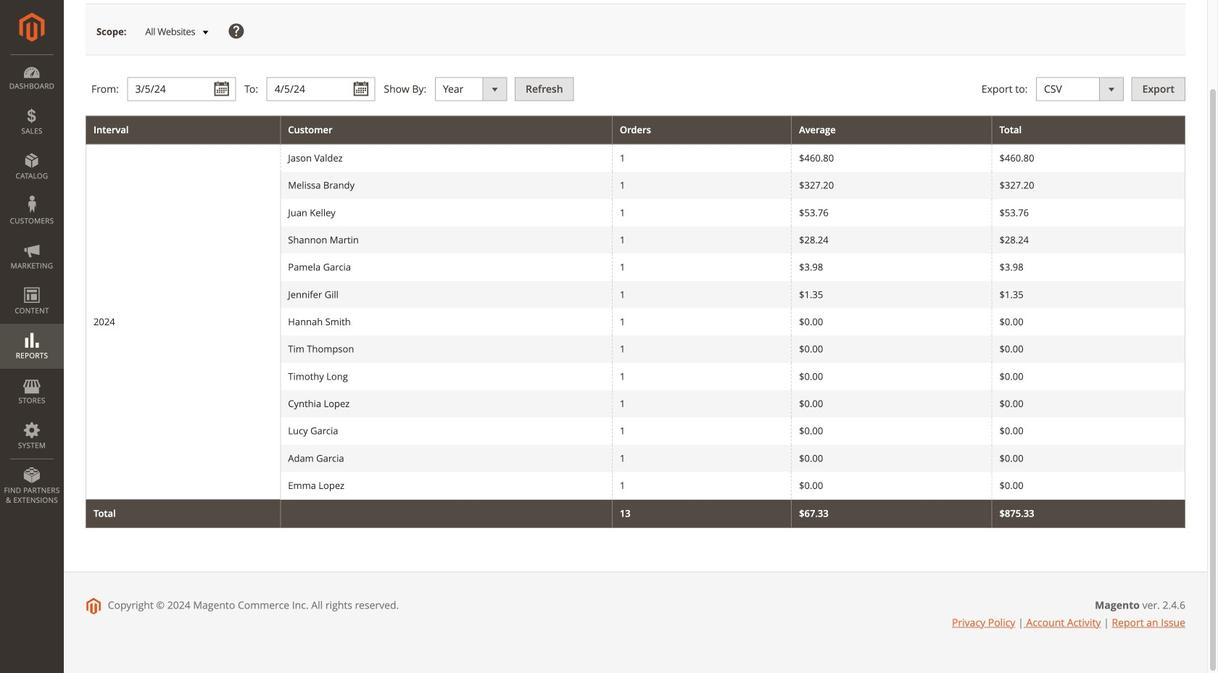 Task type: describe. For each thing, give the bounding box(es) containing it.
magento admin panel image
[[19, 12, 45, 42]]



Task type: locate. For each thing, give the bounding box(es) containing it.
menu bar
[[0, 54, 64, 513]]

None text field
[[267, 77, 375, 101]]

None text field
[[127, 77, 236, 101]]



